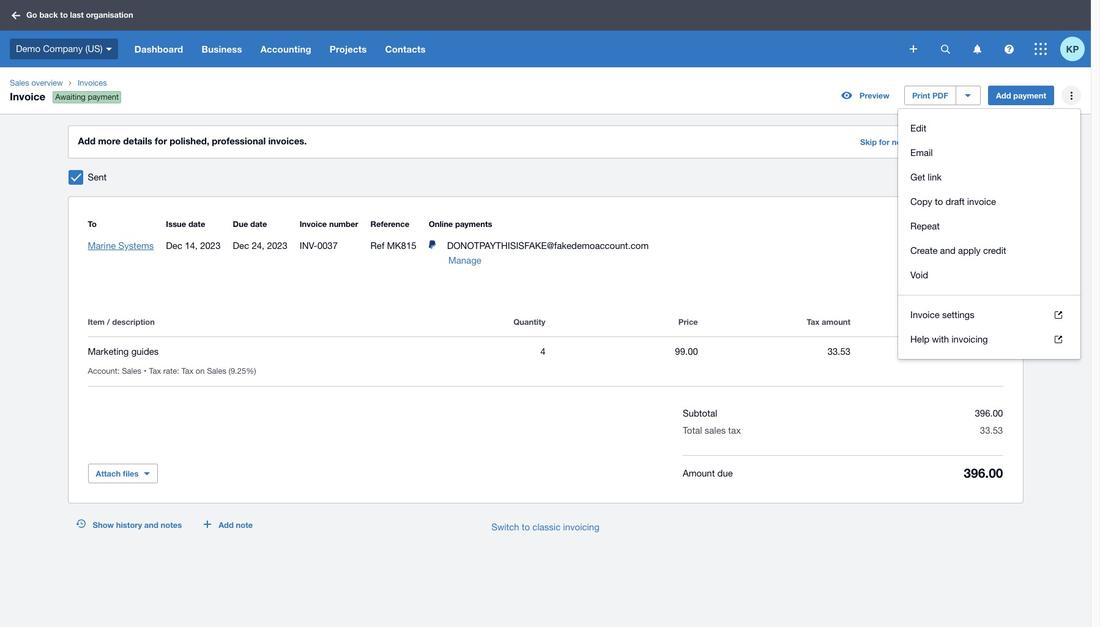 Task type: describe. For each thing, give the bounding box(es) containing it.
with
[[933, 334, 950, 345]]

row containing item / description
[[88, 315, 1004, 337]]

add note button
[[197, 516, 260, 535]]

cell containing tax rate
[[149, 367, 261, 376]]

company
[[43, 43, 83, 54]]

overview
[[31, 78, 63, 88]]

add payment button
[[989, 86, 1055, 105]]

price
[[679, 317, 699, 327]]

notes
[[161, 520, 182, 530]]

99.00 cell
[[546, 345, 699, 359]]

amount for amount due
[[683, 468, 715, 479]]

files
[[123, 469, 139, 479]]

date for 14,
[[189, 219, 205, 229]]

2 vertical spatial 396.00
[[965, 466, 1004, 481]]

2 : from the left
[[177, 367, 179, 376]]

preview button
[[834, 86, 898, 105]]

donotpaythisisfake@fakedemoaccount.com
[[447, 241, 649, 251]]

inv-0037
[[300, 241, 338, 251]]

systems
[[118, 241, 154, 251]]

void button
[[899, 263, 1081, 288]]

tax for are
[[953, 287, 966, 298]]

subtotal
[[683, 408, 718, 419]]

awaiting
[[55, 93, 86, 102]]

0037
[[318, 241, 338, 251]]

kp button
[[1061, 31, 1092, 67]]

invoice for invoice
[[10, 90, 45, 103]]

33.53 cell
[[699, 345, 851, 359]]

description
[[112, 317, 155, 327]]

396.00 cell
[[851, 345, 1004, 359]]

dec for dec 24, 2023
[[233, 241, 249, 251]]

1 horizontal spatial tax
[[182, 367, 194, 376]]

sales overview link
[[5, 77, 68, 89]]

item
[[88, 317, 105, 327]]

payments
[[456, 219, 493, 229]]

0 horizontal spatial sales
[[10, 78, 29, 88]]

amounts are tax inclusive
[[899, 287, 1004, 298]]

amount column header
[[851, 315, 1004, 329]]

quantity column header
[[393, 315, 546, 329]]

get link button
[[899, 165, 1081, 190]]

go back to last organisation
[[26, 10, 133, 20]]

issue
[[166, 219, 186, 229]]

0 horizontal spatial details
[[123, 135, 152, 146]]

(9.25%)
[[229, 367, 256, 376]]

add for add payment
[[997, 91, 1012, 100]]

projects button
[[321, 31, 376, 67]]

1 horizontal spatial svg image
[[1005, 44, 1014, 54]]

row containing marketing guides
[[88, 337, 1004, 387]]

and inside create and apply credit "link"
[[941, 246, 956, 256]]

payment for awaiting payment
[[88, 93, 119, 102]]

sales
[[705, 426, 726, 436]]

table containing marketing guides
[[88, 300, 1004, 387]]

(us)
[[85, 43, 103, 54]]

help with invoicing
[[911, 334, 989, 345]]

to for switch to classic invoicing
[[522, 522, 530, 533]]

copy to draft invoice button
[[899, 190, 1081, 214]]

are
[[938, 287, 951, 298]]

kp
[[1067, 43, 1080, 54]]

create and apply credit
[[911, 246, 1007, 256]]

marketing guides cell
[[88, 345, 393, 359]]

invoices link
[[73, 77, 131, 89]]

inv-
[[300, 241, 318, 251]]

dashboard link
[[125, 31, 193, 67]]

396.00 inside cell
[[976, 347, 1004, 357]]

and inside show history and notes button
[[144, 520, 159, 530]]

ref mk815
[[371, 241, 417, 251]]

quantity
[[514, 317, 546, 327]]

copy to draft invoice
[[911, 197, 997, 207]]

amount
[[822, 317, 851, 327]]

skip for now
[[861, 137, 909, 147]]

tax for sales
[[729, 426, 741, 436]]

invoices
[[78, 78, 107, 88]]

contacts button
[[376, 31, 435, 67]]

show history and notes
[[93, 520, 182, 530]]

void
[[911, 270, 929, 280]]

awaiting payment
[[55, 93, 119, 102]]

manage
[[449, 255, 482, 266]]

inclusive
[[969, 287, 1004, 298]]

99.00
[[676, 347, 699, 357]]

to for copy to draft invoice
[[936, 197, 944, 207]]

to inside banner
[[60, 10, 68, 20]]

contacts
[[385, 43, 426, 54]]

preview
[[860, 91, 890, 100]]

account : sales
[[88, 367, 141, 376]]

now
[[893, 137, 909, 147]]

draft
[[946, 197, 965, 207]]

attach files button
[[88, 464, 158, 484]]

business
[[202, 43, 242, 54]]

2023 for dec 24, 2023
[[267, 241, 288, 251]]

switch
[[492, 522, 520, 533]]

svg image inside demo company (us) popup button
[[106, 48, 112, 51]]

1 horizontal spatial 33.53
[[981, 426, 1004, 436]]

list box containing edit
[[899, 109, 1081, 295]]

more
[[98, 135, 121, 146]]

accounting button
[[251, 31, 321, 67]]

marine systems
[[88, 241, 154, 251]]

get link
[[911, 172, 942, 182]]

back
[[39, 10, 58, 20]]



Task type: vqa. For each thing, say whether or not it's contained in the screenshot.
Invoice corresponding to Invoice settings
yes



Task type: locate. For each thing, give the bounding box(es) containing it.
guides
[[131, 347, 159, 357]]

for left polished,
[[155, 135, 167, 146]]

1 row from the top
[[88, 315, 1004, 337]]

invoice down sales overview link
[[10, 90, 45, 103]]

tax for tax rate : tax on sales (9.25%)
[[149, 367, 161, 376]]

4 cell
[[393, 345, 546, 359]]

date
[[189, 219, 205, 229], [250, 219, 267, 229]]

1 cell from the left
[[88, 367, 149, 376]]

0 vertical spatial 396.00
[[976, 347, 1004, 357]]

help with invoicing link
[[899, 328, 1081, 352]]

show history and notes button
[[68, 516, 189, 535]]

0 horizontal spatial 33.53
[[828, 347, 851, 357]]

1 2023 from the left
[[200, 241, 221, 251]]

show
[[93, 520, 114, 530]]

amount
[[974, 317, 1004, 327], [683, 468, 715, 479]]

1 horizontal spatial amount
[[974, 317, 1004, 327]]

1 list box from the top
[[899, 109, 1081, 295]]

ref
[[371, 241, 385, 251]]

date for 24,
[[250, 219, 267, 229]]

due
[[233, 219, 248, 229]]

tax amount
[[807, 317, 851, 327]]

details right more
[[123, 135, 152, 146]]

skip for now button
[[854, 132, 916, 152]]

more invoice options image
[[1060, 83, 1084, 108]]

0 horizontal spatial amount
[[683, 468, 715, 479]]

add left more
[[78, 135, 96, 146]]

email
[[911, 148, 934, 158]]

add more details for polished, professional invoices. status
[[68, 126, 1024, 158]]

professional
[[212, 135, 266, 146]]

projects
[[330, 43, 367, 54]]

0 horizontal spatial and
[[144, 520, 159, 530]]

2 2023 from the left
[[267, 241, 288, 251]]

invoicing right classic
[[564, 522, 600, 533]]

1 vertical spatial and
[[144, 520, 159, 530]]

0 vertical spatial and
[[941, 246, 956, 256]]

invoice down the amounts
[[911, 310, 940, 320]]

tax amount column header
[[699, 315, 851, 329]]

dec 14, 2023
[[166, 241, 221, 251]]

0 horizontal spatial tax
[[149, 367, 161, 376]]

issue date
[[166, 219, 205, 229]]

sent
[[88, 172, 107, 182]]

1 vertical spatial tax
[[729, 426, 741, 436]]

tax left on
[[182, 367, 194, 376]]

2023 for dec 14, 2023
[[200, 241, 221, 251]]

banner containing kp
[[0, 0, 1092, 67]]

date right issue
[[189, 219, 205, 229]]

0 vertical spatial tax
[[953, 287, 966, 298]]

banner
[[0, 0, 1092, 67]]

cell down marketing guides cell
[[149, 367, 261, 376]]

get
[[911, 172, 926, 182]]

0 vertical spatial row
[[88, 315, 1004, 337]]

create and apply credit link
[[899, 239, 1081, 263]]

sales
[[10, 78, 29, 88], [122, 367, 141, 376], [207, 367, 227, 376]]

1 horizontal spatial sales
[[122, 367, 141, 376]]

tax rate : tax on sales (9.25%)
[[149, 367, 256, 376]]

14,
[[185, 241, 198, 251]]

0 horizontal spatial payment
[[88, 93, 119, 102]]

0 horizontal spatial dec
[[166, 241, 182, 251]]

0 vertical spatial amount
[[974, 317, 1004, 327]]

print
[[913, 91, 931, 100]]

1 vertical spatial to
[[936, 197, 944, 207]]

0 vertical spatial 33.53
[[828, 347, 851, 357]]

demo company (us) button
[[0, 31, 125, 67]]

online payments
[[429, 219, 493, 229]]

0 vertical spatial invoicing
[[952, 334, 989, 345]]

details inside button
[[954, 137, 979, 147]]

skip
[[861, 137, 878, 147]]

mk815
[[387, 241, 417, 251]]

2 horizontal spatial sales
[[207, 367, 227, 376]]

1 horizontal spatial tax
[[953, 287, 966, 298]]

amount inside amount column header
[[974, 317, 1004, 327]]

amount for amount
[[974, 317, 1004, 327]]

payment left the more invoice options image
[[1014, 91, 1047, 100]]

svg image
[[1005, 44, 1014, 54], [106, 48, 112, 51]]

sales right on
[[207, 367, 227, 376]]

tax left amount
[[807, 317, 820, 327]]

go back to last organisation link
[[7, 4, 141, 26]]

add details
[[936, 137, 979, 147]]

1 horizontal spatial :
[[177, 367, 179, 376]]

2 horizontal spatial invoice
[[911, 310, 940, 320]]

tax left rate
[[149, 367, 161, 376]]

0 horizontal spatial invoicing
[[564, 522, 600, 533]]

1 horizontal spatial date
[[250, 219, 267, 229]]

for left now
[[880, 137, 890, 147]]

item / description
[[88, 317, 155, 327]]

number
[[329, 219, 359, 229]]

1 dec from the left
[[166, 241, 182, 251]]

tax right are at the top right of page
[[953, 287, 966, 298]]

0 horizontal spatial 2023
[[200, 241, 221, 251]]

dashboard
[[135, 43, 183, 54]]

: down marketing guides
[[118, 367, 120, 376]]

2023 right the 24,
[[267, 241, 288, 251]]

2 date from the left
[[250, 219, 267, 229]]

history
[[116, 520, 142, 530]]

svg image inside the go back to last organisation link
[[12, 11, 20, 19]]

1 horizontal spatial to
[[522, 522, 530, 533]]

add left note
[[219, 520, 234, 530]]

amount up help with invoicing link
[[974, 317, 1004, 327]]

sales down marketing guides
[[122, 367, 141, 376]]

amounts
[[899, 287, 936, 298]]

total sales tax
[[683, 426, 741, 436]]

for
[[155, 135, 167, 146], [880, 137, 890, 147]]

details
[[123, 135, 152, 146], [954, 137, 979, 147]]

1 horizontal spatial details
[[954, 137, 979, 147]]

1 horizontal spatial invoice
[[300, 219, 327, 229]]

add up link
[[936, 137, 951, 147]]

repeat link
[[899, 214, 1081, 239]]

0 horizontal spatial invoice
[[10, 90, 45, 103]]

1 horizontal spatial 2023
[[267, 241, 288, 251]]

2 row from the top
[[88, 337, 1004, 387]]

2 cell from the left
[[149, 367, 261, 376]]

tax for tax amount
[[807, 317, 820, 327]]

4
[[541, 347, 546, 357]]

manage link
[[429, 254, 649, 268]]

reference
[[371, 219, 410, 229]]

1 vertical spatial invoicing
[[564, 522, 600, 533]]

accounting
[[261, 43, 312, 54]]

date right due
[[250, 219, 267, 229]]

print pdf
[[913, 91, 949, 100]]

invoice for invoice number
[[300, 219, 327, 229]]

add for add note
[[219, 520, 234, 530]]

list box
[[899, 109, 1081, 295], [899, 295, 1081, 359]]

1 horizontal spatial for
[[880, 137, 890, 147]]

sales left overview
[[10, 78, 29, 88]]

to inside list box
[[936, 197, 944, 207]]

396.00
[[976, 347, 1004, 357], [976, 408, 1004, 419], [965, 466, 1004, 481]]

payment inside button
[[1014, 91, 1047, 100]]

33.53 inside cell
[[828, 347, 851, 357]]

invoice for invoice settings
[[911, 310, 940, 320]]

1 vertical spatial 396.00
[[976, 408, 1004, 419]]

to right switch
[[522, 522, 530, 533]]

payment for add payment
[[1014, 91, 1047, 100]]

help
[[911, 334, 930, 345]]

cell down marketing guides
[[88, 367, 149, 376]]

dec left 14,
[[166, 241, 182, 251]]

0 horizontal spatial for
[[155, 135, 167, 146]]

price column header
[[546, 315, 699, 329]]

svg image
[[12, 11, 20, 19], [1035, 43, 1048, 55], [941, 44, 951, 54], [974, 44, 982, 54], [911, 45, 918, 53]]

tax right the sales
[[729, 426, 741, 436]]

marketing
[[88, 347, 129, 357]]

business button
[[193, 31, 251, 67]]

1 horizontal spatial dec
[[233, 241, 249, 251]]

apply
[[959, 246, 981, 256]]

2023 right 14,
[[200, 241, 221, 251]]

1 vertical spatial 33.53
[[981, 426, 1004, 436]]

invoice
[[10, 90, 45, 103], [300, 219, 327, 229], [911, 310, 940, 320]]

2 horizontal spatial tax
[[807, 317, 820, 327]]

attach
[[96, 469, 121, 479]]

tax
[[953, 287, 966, 298], [729, 426, 741, 436]]

dec for dec 14, 2023
[[166, 241, 182, 251]]

0 horizontal spatial to
[[60, 10, 68, 20]]

polished,
[[170, 135, 210, 146]]

invoicing inside button
[[564, 522, 600, 533]]

add note
[[219, 520, 253, 530]]

add up edit button
[[997, 91, 1012, 100]]

print pdf button
[[905, 86, 957, 105]]

1 vertical spatial invoice
[[300, 219, 327, 229]]

to left 'draft'
[[936, 197, 944, 207]]

0 vertical spatial invoice
[[10, 90, 45, 103]]

1 date from the left
[[189, 219, 205, 229]]

1 : from the left
[[118, 367, 120, 376]]

2 vertical spatial to
[[522, 522, 530, 533]]

2 list box from the top
[[899, 295, 1081, 359]]

list box containing invoice settings
[[899, 295, 1081, 359]]

to
[[88, 219, 97, 229]]

group
[[899, 109, 1081, 359]]

row up 4
[[88, 315, 1004, 337]]

invoice
[[968, 197, 997, 207]]

for inside button
[[880, 137, 890, 147]]

settings
[[943, 310, 975, 320]]

invoice settings
[[911, 310, 975, 320]]

add payment
[[997, 91, 1047, 100]]

0 vertical spatial to
[[60, 10, 68, 20]]

table
[[88, 300, 1004, 387]]

link
[[929, 172, 942, 182]]

email button
[[899, 141, 1081, 165]]

dec left the 24,
[[233, 241, 249, 251]]

amount due
[[683, 468, 734, 479]]

online
[[429, 219, 453, 229]]

1 horizontal spatial and
[[941, 246, 956, 256]]

1 vertical spatial row
[[88, 337, 1004, 387]]

add for add more details for polished, professional invoices.
[[78, 135, 96, 146]]

payment down 'invoices' link
[[88, 93, 119, 102]]

item / description column header
[[88, 315, 393, 329]]

add for add details
[[936, 137, 951, 147]]

0 horizontal spatial tax
[[729, 426, 741, 436]]

2 vertical spatial invoice
[[911, 310, 940, 320]]

row
[[88, 315, 1004, 337], [88, 337, 1004, 387]]

and left apply
[[941, 246, 956, 256]]

: left on
[[177, 367, 179, 376]]

cell containing account
[[88, 367, 149, 376]]

to
[[60, 10, 68, 20], [936, 197, 944, 207], [522, 522, 530, 533]]

svg image right (us)
[[106, 48, 112, 51]]

tax inside tax amount column header
[[807, 317, 820, 327]]

group containing edit
[[899, 109, 1081, 359]]

2 dec from the left
[[233, 241, 249, 251]]

invoice up inv-
[[300, 219, 327, 229]]

create
[[911, 246, 938, 256]]

switch to classic invoicing
[[492, 522, 600, 533]]

invoice settings link
[[899, 303, 1081, 328]]

details up get link button
[[954, 137, 979, 147]]

1 horizontal spatial payment
[[1014, 91, 1047, 100]]

0 horizontal spatial svg image
[[106, 48, 112, 51]]

repeat
[[911, 221, 941, 231]]

cell
[[88, 367, 149, 376], [149, 367, 261, 376]]

0 horizontal spatial :
[[118, 367, 120, 376]]

2023
[[200, 241, 221, 251], [267, 241, 288, 251]]

svg image up add payment button
[[1005, 44, 1014, 54]]

to left the last
[[60, 10, 68, 20]]

last
[[70, 10, 84, 20]]

amount left the due
[[683, 468, 715, 479]]

row down quantity
[[88, 337, 1004, 387]]

demo
[[16, 43, 40, 54]]

invoicing down settings
[[952, 334, 989, 345]]

on
[[196, 367, 205, 376]]

and left notes
[[144, 520, 159, 530]]

2 horizontal spatial to
[[936, 197, 944, 207]]

0 horizontal spatial date
[[189, 219, 205, 229]]

invoices.
[[269, 135, 307, 146]]

invoicing inside list box
[[952, 334, 989, 345]]

1 vertical spatial amount
[[683, 468, 715, 479]]

due
[[718, 468, 734, 479]]

copy
[[911, 197, 933, 207]]

1 horizontal spatial invoicing
[[952, 334, 989, 345]]



